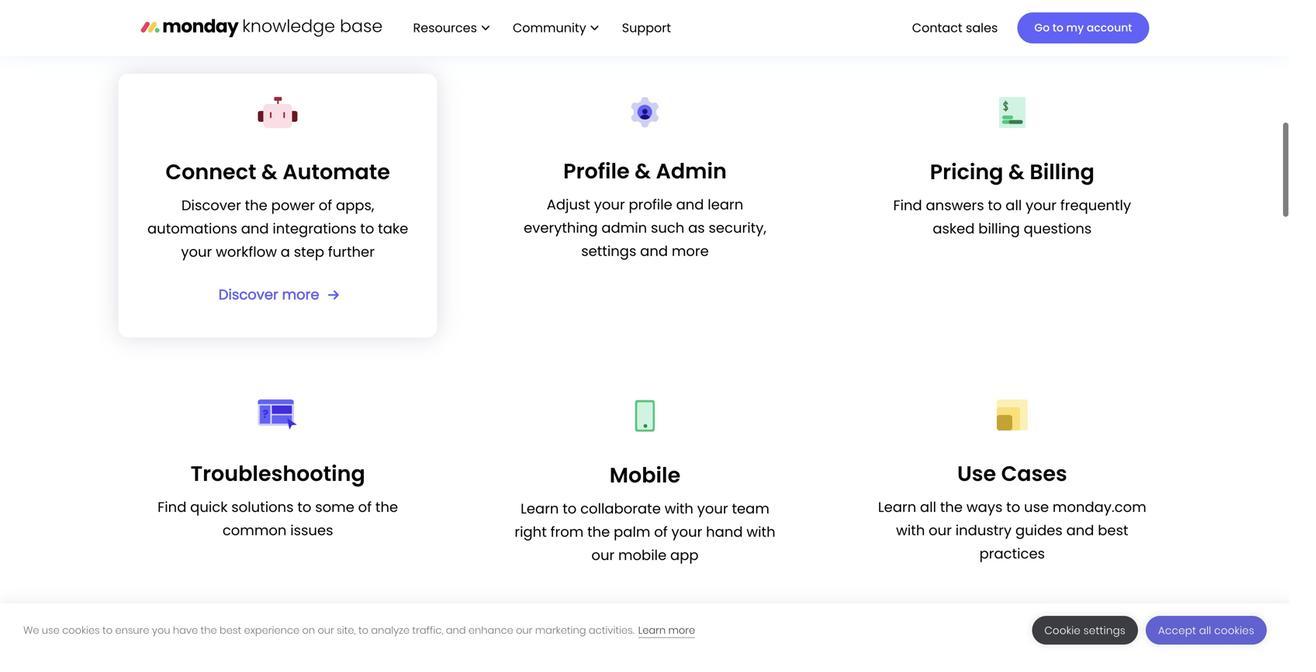 Task type: locate. For each thing, give the bounding box(es) containing it.
settings right cookie
[[1084, 624, 1126, 638]]

1 horizontal spatial use
[[1025, 498, 1050, 517]]

discover up activities.
[[586, 588, 646, 607]]

our right enhance
[[516, 624, 533, 638]]

best inside the learn all the ways to use monday.com with our industry guides and best practices
[[1099, 521, 1129, 541]]

0 horizontal spatial of
[[319, 196, 332, 215]]

to
[[1053, 20, 1064, 35], [988, 196, 1003, 215], [360, 219, 374, 239], [298, 498, 312, 517], [1007, 498, 1021, 517], [563, 499, 577, 519], [102, 624, 113, 638], [359, 624, 369, 638]]

experience
[[244, 624, 300, 638]]

learn for use cases
[[879, 498, 917, 517]]

1 horizontal spatial settings
[[1084, 624, 1126, 638]]

the right have
[[201, 624, 217, 638]]

2 horizontal spatial all
[[1200, 624, 1212, 638]]

right
[[515, 522, 547, 542]]

find for troubleshooting
[[158, 498, 187, 517]]

2 horizontal spatial with
[[897, 521, 926, 541]]

profile & admin
[[564, 156, 727, 186]]

discover for troubleshooting
[[219, 588, 278, 607]]

discover more
[[219, 285, 319, 305], [219, 588, 319, 607], [586, 588, 687, 607], [954, 588, 1054, 607]]

automations
[[147, 219, 237, 239]]

settings inside button
[[1084, 624, 1126, 638]]

to left take
[[360, 219, 374, 239]]

discover more link up the experience
[[219, 586, 338, 609]]

list containing resources
[[398, 0, 684, 56]]

1 vertical spatial all
[[921, 498, 937, 517]]

learn all the ways to use monday.com with our industry guides and best practices
[[879, 498, 1147, 564]]

billing
[[1030, 157, 1095, 187]]

cookies inside button
[[1215, 624, 1255, 638]]

all left ways
[[921, 498, 937, 517]]

2 horizontal spatial &
[[1009, 157, 1025, 187]]

settings down the admin
[[582, 241, 637, 261]]

1 horizontal spatial all
[[1006, 196, 1023, 215]]

0 vertical spatial best
[[1099, 521, 1129, 541]]

1 cookies from the left
[[62, 624, 100, 638]]

1 vertical spatial use
[[42, 624, 60, 638]]

ways
[[967, 498, 1003, 517]]

to right ways
[[1007, 498, 1021, 517]]

asked
[[933, 219, 975, 239]]

your up hand at the bottom of the page
[[698, 499, 729, 519]]

team
[[732, 499, 770, 519]]

find
[[894, 196, 923, 215], [158, 498, 187, 517]]

account
[[1087, 20, 1133, 35]]

1 horizontal spatial cookies
[[1215, 624, 1255, 638]]

common
[[223, 521, 287, 541]]

& up profile
[[635, 156, 651, 186]]

discover down practices at the bottom right
[[954, 588, 1013, 607]]

0 vertical spatial settings
[[582, 241, 637, 261]]

find inside the 'find quick solutions to some of the common issues'
[[158, 498, 187, 517]]

0 vertical spatial use
[[1025, 498, 1050, 517]]

your
[[594, 195, 625, 215], [1026, 196, 1057, 215], [181, 242, 212, 262], [698, 499, 729, 519], [672, 522, 703, 542]]

use
[[1025, 498, 1050, 517], [42, 624, 60, 638]]

of right the some
[[358, 498, 372, 517]]

questions
[[1024, 219, 1092, 239]]

integrations
[[273, 219, 357, 239]]

palm
[[614, 522, 651, 542]]

& for admin
[[635, 156, 651, 186]]

use inside dialog
[[42, 624, 60, 638]]

monday.com
[[1053, 498, 1147, 517]]

2 horizontal spatial of
[[655, 522, 668, 542]]

frequently
[[1061, 196, 1132, 215]]

all up billing
[[1006, 196, 1023, 215]]

& for automate
[[261, 157, 278, 187]]

admin
[[602, 218, 648, 238]]

& up 'find answers to all your frequently asked billing questions'
[[1009, 157, 1025, 187]]

and inside discover the power of apps, automations and integrations to take your workflow a step further
[[241, 219, 269, 239]]

further
[[328, 242, 375, 262]]

accept
[[1159, 624, 1197, 638]]

discover more for mobile
[[586, 588, 687, 607]]

to inside "link"
[[1053, 20, 1064, 35]]

resources
[[413, 19, 477, 36]]

all right accept
[[1200, 624, 1212, 638]]

0 horizontal spatial settings
[[582, 241, 637, 261]]

1 horizontal spatial with
[[747, 522, 776, 542]]

our
[[929, 521, 952, 541], [592, 546, 615, 565], [318, 624, 334, 638], [516, 624, 533, 638]]

discover more link up learn more 'link'
[[586, 586, 706, 609]]

discover more link for troubleshooting
[[219, 586, 338, 609]]

use cases
[[958, 459, 1068, 489]]

discover more up activities.
[[586, 588, 687, 607]]

discover down workflow
[[219, 285, 278, 305]]

more up cookie
[[1017, 588, 1054, 607]]

discover up the automations on the top of page
[[182, 196, 241, 215]]

0 horizontal spatial learn
[[521, 499, 559, 519]]

best down the monday.com
[[1099, 521, 1129, 541]]

discover for mobile
[[586, 588, 646, 607]]

from
[[551, 522, 584, 542]]

analyze
[[371, 624, 410, 638]]

to right go on the right of page
[[1053, 20, 1064, 35]]

discover inside discover the power of apps, automations and integrations to take your workflow a step further
[[182, 196, 241, 215]]

the left power
[[245, 196, 268, 215]]

0 horizontal spatial best
[[220, 624, 242, 638]]

of inside learn to collaborate with your team right from the palm of your hand with our mobile app
[[655, 522, 668, 542]]

0 horizontal spatial use
[[42, 624, 60, 638]]

your up the admin
[[594, 195, 625, 215]]

to inside discover the power of apps, automations and integrations to take your workflow a step further
[[360, 219, 374, 239]]

the inside learn to collaborate with your team right from the palm of your hand with our mobile app
[[588, 522, 610, 542]]

1 horizontal spatial &
[[635, 156, 651, 186]]

2 horizontal spatial learn
[[879, 498, 917, 517]]

2 vertical spatial all
[[1200, 624, 1212, 638]]

discover more link for mobile
[[586, 586, 706, 609]]

more down "as"
[[672, 241, 709, 261]]

to up from
[[563, 499, 577, 519]]

traffic,
[[412, 624, 444, 638]]

discover
[[182, 196, 241, 215], [219, 285, 278, 305], [219, 588, 278, 607], [586, 588, 646, 607], [954, 588, 1013, 607]]

0 horizontal spatial all
[[921, 498, 937, 517]]

settings
[[582, 241, 637, 261], [1084, 624, 1126, 638]]

0 horizontal spatial &
[[261, 157, 278, 187]]

and up workflow
[[241, 219, 269, 239]]

profile
[[564, 156, 630, 186]]

and
[[677, 195, 704, 215], [241, 219, 269, 239], [641, 241, 668, 261], [1067, 521, 1095, 541], [446, 624, 466, 638]]

we
[[23, 624, 39, 638]]

&
[[635, 156, 651, 186], [261, 157, 278, 187], [1009, 157, 1025, 187]]

1 horizontal spatial best
[[1099, 521, 1129, 541]]

discover more link down a
[[219, 283, 340, 307]]

ensure
[[115, 624, 149, 638]]

your inside 'find answers to all your frequently asked billing questions'
[[1026, 196, 1057, 215]]

cookies for all
[[1215, 624, 1255, 638]]

best
[[1099, 521, 1129, 541], [220, 624, 242, 638]]

automate
[[283, 157, 390, 187]]

discover more for connect & automate
[[219, 285, 319, 305]]

2 vertical spatial of
[[655, 522, 668, 542]]

all inside accept all cookies button
[[1200, 624, 1212, 638]]

2 cookies from the left
[[1215, 624, 1255, 638]]

& for billing
[[1009, 157, 1025, 187]]

find inside 'find answers to all your frequently asked billing questions'
[[894, 196, 923, 215]]

dialog
[[0, 604, 1291, 657]]

our right on
[[318, 624, 334, 638]]

the inside discover the power of apps, automations and integrations to take your workflow a step further
[[245, 196, 268, 215]]

cookies for use
[[62, 624, 100, 638]]

1 vertical spatial settings
[[1084, 624, 1126, 638]]

of right palm at bottom
[[655, 522, 668, 542]]

the left ways
[[941, 498, 963, 517]]

list
[[398, 0, 684, 56]]

answers
[[926, 196, 985, 215]]

cookies right we
[[62, 624, 100, 638]]

marketing
[[535, 624, 586, 638]]

1 vertical spatial find
[[158, 498, 187, 517]]

discover more down practices at the bottom right
[[954, 588, 1054, 607]]

with up app
[[665, 499, 694, 519]]

contact
[[913, 19, 963, 36]]

of up integrations
[[319, 196, 332, 215]]

app
[[671, 546, 699, 565]]

collaborate
[[581, 499, 661, 519]]

1 vertical spatial of
[[358, 498, 372, 517]]

the right from
[[588, 522, 610, 542]]

find left quick on the bottom of the page
[[158, 498, 187, 517]]

practices
[[980, 544, 1046, 564]]

discover more up the experience
[[219, 588, 319, 607]]

learn inside the learn all the ways to use monday.com with our industry guides and best practices
[[879, 498, 917, 517]]

1 vertical spatial best
[[220, 624, 242, 638]]

cookies right accept
[[1215, 624, 1255, 638]]

more
[[672, 241, 709, 261], [282, 285, 319, 305], [282, 588, 319, 607], [650, 588, 687, 607], [1017, 588, 1054, 607], [669, 624, 696, 638]]

and right "traffic,"
[[446, 624, 466, 638]]

the right the some
[[376, 498, 398, 517]]

learn for mobile
[[521, 499, 559, 519]]

1 horizontal spatial of
[[358, 498, 372, 517]]

0 horizontal spatial cookies
[[62, 624, 100, 638]]

learn
[[879, 498, 917, 517], [521, 499, 559, 519], [639, 624, 666, 638]]

to up billing
[[988, 196, 1003, 215]]

0 vertical spatial all
[[1006, 196, 1023, 215]]

discover more link for connect & automate
[[219, 283, 340, 307]]

our down palm at bottom
[[592, 546, 615, 565]]

and inside the learn all the ways to use monday.com with our industry guides and best practices
[[1067, 521, 1095, 541]]

use up guides
[[1025, 498, 1050, 517]]

more for mobile
[[650, 588, 687, 607]]

guides
[[1016, 521, 1063, 541]]

discover up the experience
[[219, 588, 278, 607]]

1 horizontal spatial learn
[[639, 624, 666, 638]]

with down the team
[[747, 522, 776, 542]]

find left the answers
[[894, 196, 923, 215]]

best left the experience
[[220, 624, 242, 638]]

0 vertical spatial of
[[319, 196, 332, 215]]

your up questions on the right top of page
[[1026, 196, 1057, 215]]

with left 'industry'
[[897, 521, 926, 541]]

with inside the learn all the ways to use monday.com with our industry guides and best practices
[[897, 521, 926, 541]]

more down 'step'
[[282, 285, 319, 305]]

0 horizontal spatial with
[[665, 499, 694, 519]]

the
[[245, 196, 268, 215], [376, 498, 398, 517], [941, 498, 963, 517], [588, 522, 610, 542], [201, 624, 217, 638]]

to right site,
[[359, 624, 369, 638]]

discover more link down practices at the bottom right
[[954, 586, 1073, 609]]

all
[[1006, 196, 1023, 215], [921, 498, 937, 517], [1200, 624, 1212, 638]]

more up on
[[282, 588, 319, 607]]

1 horizontal spatial find
[[894, 196, 923, 215]]

connect & automate
[[166, 157, 390, 187]]

find quick solutions to some of the common issues
[[158, 498, 398, 541]]

your down the automations on the top of page
[[181, 242, 212, 262]]

and inside dialog
[[446, 624, 466, 638]]

all for accept
[[1200, 624, 1212, 638]]

our inside learn to collaborate with your team right from the palm of your hand with our mobile app
[[592, 546, 615, 565]]

more up learn more 'link'
[[650, 588, 687, 607]]

to up issues
[[298, 498, 312, 517]]

discover for connect & automate
[[219, 285, 278, 305]]

workflow
[[216, 242, 277, 262]]

security,
[[709, 218, 767, 238]]

0 horizontal spatial find
[[158, 498, 187, 517]]

with
[[665, 499, 694, 519], [897, 521, 926, 541], [747, 522, 776, 542]]

& up power
[[261, 157, 278, 187]]

use right we
[[42, 624, 60, 638]]

and down the monday.com
[[1067, 521, 1095, 541]]

more for use cases
[[1017, 588, 1054, 607]]

discover more link
[[219, 283, 340, 307], [219, 586, 338, 609], [586, 586, 706, 609], [954, 586, 1073, 609]]

admin
[[656, 156, 727, 186]]

our left 'industry'
[[929, 521, 952, 541]]

cookies
[[62, 624, 100, 638], [1215, 624, 1255, 638]]

0 vertical spatial find
[[894, 196, 923, 215]]

all inside the learn all the ways to use monday.com with our industry guides and best practices
[[921, 498, 937, 517]]

discover more down a
[[219, 285, 319, 305]]

activities.
[[589, 624, 635, 638]]

the inside the 'find quick solutions to some of the common issues'
[[376, 498, 398, 517]]

learn inside learn to collaborate with your team right from the palm of your hand with our mobile app
[[521, 499, 559, 519]]



Task type: describe. For each thing, give the bounding box(es) containing it.
use
[[958, 459, 997, 489]]

issues
[[290, 521, 333, 541]]

power
[[271, 196, 315, 215]]

go
[[1035, 20, 1050, 35]]

learn
[[708, 195, 744, 215]]

discover the power of apps, automations and integrations to take your workflow a step further
[[147, 196, 409, 262]]

adjust your profile and learn everything admin such as security, settings and more
[[524, 195, 767, 261]]

we use cookies to ensure you have the best experience on our site, to analyze traffic, and enhance our marketing activities. learn more
[[23, 624, 696, 638]]

the inside the learn all the ways to use monday.com with our industry guides and best practices
[[941, 498, 963, 517]]

industry
[[956, 521, 1012, 541]]

contact sales
[[913, 19, 999, 36]]

cookie settings button
[[1033, 616, 1139, 645]]

resources link
[[406, 15, 498, 41]]

dialog containing cookie settings
[[0, 604, 1291, 657]]

your inside adjust your profile and learn everything admin such as security, settings and more
[[594, 195, 625, 215]]

have
[[173, 624, 198, 638]]

on
[[302, 624, 315, 638]]

profile
[[629, 195, 673, 215]]

hand
[[706, 522, 743, 542]]

learn to collaborate with your team right from the palm of your hand with our mobile app
[[515, 499, 776, 565]]

apps,
[[336, 196, 375, 215]]

your inside discover the power of apps, automations and integrations to take your workflow a step further
[[181, 242, 212, 262]]

billing
[[979, 219, 1021, 239]]

my
[[1067, 20, 1085, 35]]

and down such
[[641, 241, 668, 261]]

settings inside adjust your profile and learn everything admin such as security, settings and more
[[582, 241, 637, 261]]

step
[[294, 242, 324, 262]]

to inside the 'find quick solutions to some of the common issues'
[[298, 498, 312, 517]]

solutions
[[232, 498, 294, 517]]

of inside the 'find quick solutions to some of the common issues'
[[358, 498, 372, 517]]

monday.com logo image
[[141, 11, 382, 44]]

go to my account
[[1035, 20, 1133, 35]]

go to my account link
[[1018, 12, 1150, 43]]

pricing
[[931, 157, 1004, 187]]

to inside learn to collaborate with your team right from the palm of your hand with our mobile app
[[563, 499, 577, 519]]

all inside 'find answers to all your frequently asked billing questions'
[[1006, 196, 1023, 215]]

such
[[651, 218, 685, 238]]

discover more for troubleshooting
[[219, 588, 319, 607]]

contact sales link
[[905, 15, 1006, 41]]

adjust
[[547, 195, 591, 215]]

as
[[689, 218, 705, 238]]

use inside the learn all the ways to use monday.com with our industry guides and best practices
[[1025, 498, 1050, 517]]

connect
[[166, 157, 257, 187]]

more for connect & automate
[[282, 285, 319, 305]]

our inside the learn all the ways to use monday.com with our industry guides and best practices
[[929, 521, 952, 541]]

main element
[[398, 0, 1150, 56]]

support
[[622, 19, 671, 36]]

troubleshooting
[[191, 459, 365, 489]]

cookie settings
[[1045, 624, 1126, 638]]

pricing & billing
[[931, 157, 1095, 187]]

quick
[[190, 498, 228, 517]]

some
[[315, 498, 355, 517]]

enhance
[[469, 624, 514, 638]]

all for learn
[[921, 498, 937, 517]]

discover for use cases
[[954, 588, 1013, 607]]

more inside adjust your profile and learn everything admin such as security, settings and more
[[672, 241, 709, 261]]

cases
[[1002, 459, 1068, 489]]

to inside 'find answers to all your frequently asked billing questions'
[[988, 196, 1003, 215]]

of inside discover the power of apps, automations and integrations to take your workflow a step further
[[319, 196, 332, 215]]

a
[[281, 242, 290, 262]]

to inside the learn all the ways to use monday.com with our industry guides and best practices
[[1007, 498, 1021, 517]]

and up "as"
[[677, 195, 704, 215]]

mobile
[[619, 546, 667, 565]]

discover more for use cases
[[954, 588, 1054, 607]]

everything
[[524, 218, 598, 238]]

cookie
[[1045, 624, 1081, 638]]

sales
[[966, 19, 999, 36]]

more for troubleshooting
[[282, 588, 319, 607]]

find answers to all your frequently asked billing questions
[[894, 196, 1132, 239]]

accept all cookies button
[[1146, 616, 1268, 645]]

to left the ensure
[[102, 624, 113, 638]]

your up app
[[672, 522, 703, 542]]

more right activities.
[[669, 624, 696, 638]]

take
[[378, 219, 409, 239]]

find for pricing & billing
[[894, 196, 923, 215]]

community
[[513, 19, 587, 36]]

mobile
[[610, 461, 681, 490]]

site,
[[337, 624, 356, 638]]

discover more link for use cases
[[954, 586, 1073, 609]]

accept all cookies
[[1159, 624, 1255, 638]]

community link
[[505, 15, 607, 41]]

learn more link
[[639, 624, 696, 638]]

you
[[152, 624, 170, 638]]



Task type: vqa. For each thing, say whether or not it's contained in the screenshot.
right 'My'
no



